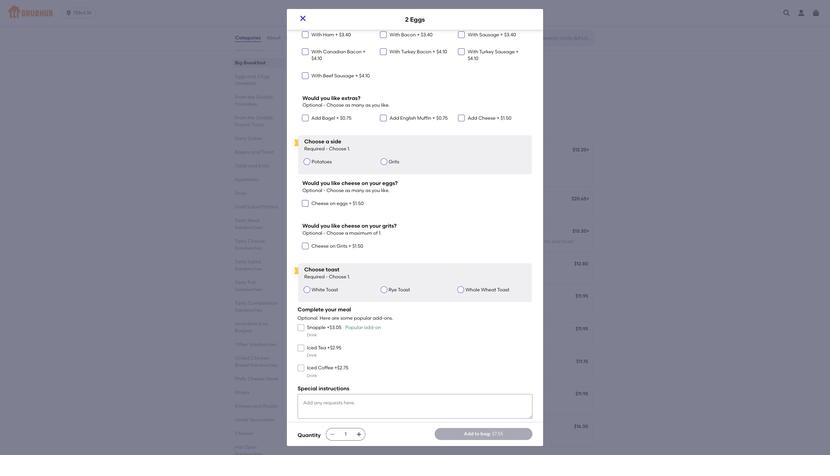 Task type: locate. For each thing, give the bounding box(es) containing it.
sandwiches up tasty salad sandwiches
[[235, 246, 262, 251]]

2 griddle from the top
[[256, 115, 273, 121]]

0 horizontal spatial style.
[[324, 239, 336, 245]]

0 vertical spatial 2 eggs
[[405, 16, 425, 23]]

1 vertical spatial required
[[304, 274, 325, 280]]

0 vertical spatial steak
[[334, 197, 347, 202]]

griddle up pancakes
[[256, 94, 273, 100]]

0 horizontal spatial onion
[[303, 425, 317, 431]]

style. up the turkey omelette at the right of page
[[474, 239, 485, 245]]

0 horizontal spatial grits
[[337, 244, 348, 249]]

drink
[[307, 333, 317, 338], [307, 353, 317, 358], [307, 374, 317, 378]]

svg image left with bacon + $3.40
[[381, 33, 385, 37]]

tasty down tasty fish sandwiches
[[235, 301, 247, 306]]

2 vertical spatial drink
[[307, 374, 317, 378]]

2 optional from the top
[[303, 102, 322, 108]]

with for with turkey bacon
[[390, 49, 400, 55]]

0 vertical spatial egg
[[248, 39, 257, 45]]

2 vertical spatial sausage
[[334, 73, 354, 79]]

iced for iced tea
[[307, 345, 317, 351]]

0 vertical spatial ham
[[323, 32, 334, 38]]

cold salad platters
[[235, 204, 279, 210]]

1 horizontal spatial steak
[[334, 197, 347, 202]]

steak for ham
[[334, 197, 347, 202]]

specialties
[[250, 418, 274, 423]]

sandwiches down meat
[[235, 225, 262, 231]]

2 eggs, 2 pancakes, 2 slices of bacon and 2 sausages. served with potatoes and toast.
[[303, 84, 386, 104]]

served
[[341, 91, 356, 97], [303, 157, 319, 163], [453, 157, 468, 163], [303, 206, 319, 212], [453, 206, 468, 212], [337, 239, 352, 245], [486, 239, 502, 245], [303, 271, 319, 277], [453, 271, 468, 277], [303, 304, 319, 310], [453, 304, 468, 310], [303, 337, 319, 342], [453, 337, 468, 342], [303, 369, 319, 375], [453, 369, 468, 375], [303, 402, 319, 407], [453, 402, 468, 407], [303, 434, 319, 440], [453, 434, 468, 440]]

other
[[235, 342, 248, 348]]

1 the from the top
[[248, 94, 255, 100]]

0 vertical spatial your
[[370, 180, 381, 187]]

drink down american at left bottom
[[307, 374, 317, 378]]

2 required from the top
[[304, 274, 325, 280]]

sausage
[[480, 32, 499, 38], [495, 49, 515, 55], [334, 73, 354, 79]]

cheese inside would you like cheese on your grits? optional - choose a maximum of 1.
[[342, 223, 360, 229]]

on inside the would you like cheese on your eggs? optional - choose as many as you like.
[[362, 180, 368, 187]]

1 horizontal spatial 3
[[332, 128, 336, 136]]

Special instructions text field
[[298, 394, 533, 419]]

2 drink from the top
[[307, 353, 317, 358]]

toast
[[252, 122, 264, 128], [261, 150, 274, 155], [326, 287, 338, 293], [398, 287, 410, 293], [497, 287, 510, 293]]

beef up pancakes,
[[323, 73, 333, 79]]

2 vertical spatial $1.50
[[353, 244, 363, 249]]

2 like from the top
[[331, 95, 340, 101]]

the up french
[[248, 115, 255, 121]]

the for pancakes
[[248, 94, 255, 100]]

eggs and 3 egg omelette up the side
[[298, 128, 386, 136]]

1 vertical spatial your
[[370, 223, 381, 229]]

choose
[[327, 19, 344, 24], [327, 102, 344, 108], [304, 139, 325, 145], [329, 146, 347, 152], [327, 188, 344, 194], [327, 231, 344, 236], [304, 267, 325, 273], [329, 274, 347, 280]]

$1.50 for grits?
[[353, 244, 363, 249]]

tasty left about button
[[235, 39, 247, 45]]

0 horizontal spatial pancake
[[303, 239, 323, 245]]

tasty inside tasty egg sandwiches
[[235, 39, 247, 45]]

$1.50
[[501, 116, 512, 121], [353, 201, 364, 207], [353, 244, 363, 249]]

many up virginia ham steak and eggs
[[352, 188, 364, 194]]

cheese for cheddar cheese omelette
[[325, 392, 342, 398]]

$3.40 left search icon
[[504, 32, 516, 38]]

+ inside the iced coffee + $2.75 drink
[[335, 366, 337, 371]]

bacon
[[401, 32, 416, 38], [347, 49, 362, 55], [417, 49, 432, 55]]

pancakes
[[235, 101, 257, 107]]

2 many from the top
[[352, 188, 364, 194]]

from the griddle pancakes
[[235, 94, 273, 107]]

plain omelette
[[303, 262, 337, 268]]

ham left eggs on the left top of the page
[[322, 197, 333, 202]]

- up 2 eggs sandwich
[[324, 19, 326, 24]]

optional inside would you like cheese on your grits? optional - choose a maximum of 1.
[[303, 231, 322, 236]]

0 horizontal spatial 2 eggs
[[303, 148, 318, 153]]

1 vertical spatial $11.15
[[427, 392, 439, 397]]

0 horizontal spatial turkey
[[401, 49, 416, 55]]

cheese for grits?
[[342, 223, 360, 229]]

cheese for tasty cheese sandwiches
[[248, 239, 265, 244]]

$20.65 +
[[572, 196, 590, 202]]

2 eggs up with bacon + $3.40
[[405, 16, 425, 23]]

griddle down from the griddle pancakes
[[256, 115, 273, 121]]

the for french
[[248, 115, 255, 121]]

1 pancake style. served with potatoes or grits and toast. from the left
[[303, 239, 425, 245]]

1 horizontal spatial $3.40
[[421, 32, 433, 38]]

toast up dishes
[[252, 122, 264, 128]]

tasty for tasty egg sandwiches
[[235, 39, 247, 45]]

eggs?
[[382, 180, 398, 187]]

0 horizontal spatial eggs and 3 egg omelette
[[235, 74, 270, 86]]

1 horizontal spatial onion
[[472, 425, 486, 431]]

wraps
[[235, 390, 250, 396]]

turkey down with bacon + $3.40
[[401, 49, 416, 55]]

would
[[303, 11, 319, 18], [303, 95, 319, 101], [303, 180, 319, 187], [303, 223, 319, 229]]

chicken inside the grilled chicken breast sandwiches
[[251, 356, 269, 361]]

1 horizontal spatial $11.15
[[577, 359, 588, 365]]

cheese on grits + $1.50
[[312, 244, 363, 249]]

beef
[[323, 73, 333, 79], [321, 229, 332, 235]]

add- down popular
[[364, 325, 375, 331]]

from
[[235, 94, 247, 100], [235, 115, 247, 121]]

turkey right $8.60
[[453, 262, 467, 268]]

beef for with
[[323, 73, 333, 79]]

svg image up corned on the bottom of the page
[[303, 202, 307, 206]]

$4.10 for with canadian bacon + $4.10
[[312, 56, 322, 62]]

iced inside iced tea + $2.95 drink
[[307, 345, 317, 351]]

1 $0.75 from the left
[[340, 116, 352, 121]]

like inside the 'would you like extras? optional - choose as many as you like.'
[[331, 95, 340, 101]]

1 vertical spatial eggs and 3 egg omelette
[[298, 128, 386, 136]]

sandwiches up fish
[[235, 266, 262, 272]]

beef right corned on the bottom of the page
[[321, 229, 332, 235]]

1 horizontal spatial grits
[[389, 159, 399, 165]]

svg image left with sausage + $3.40
[[460, 33, 464, 37]]

1 cheese from the top
[[342, 180, 360, 187]]

meal
[[338, 307, 351, 313]]

drink for iced tea
[[307, 353, 317, 358]]

your for grits?
[[370, 223, 381, 229]]

iced down american at left bottom
[[307, 366, 317, 371]]

french
[[235, 122, 251, 128]]

2 pancake style. served with potatoes or grits and toast. from the left
[[453, 239, 575, 245]]

0 horizontal spatial pancake style. served with potatoes or grits and toast.
[[303, 239, 425, 245]]

cheese on eggs + $1.50
[[312, 201, 364, 207]]

0 vertical spatial drink
[[307, 333, 317, 338]]

$0.75 down the 'would you like extras? optional - choose as many as you like.'
[[340, 116, 352, 121]]

salad inside tasty salad sandwiches
[[248, 259, 261, 265]]

sausage up with turkey sausage + $4.10
[[480, 32, 499, 38]]

sausage up pancakes,
[[334, 73, 354, 79]]

0 vertical spatial required
[[304, 146, 325, 152]]

on inside would you like cheese on your grits? optional - choose a maximum of 1.
[[362, 223, 368, 229]]

chicken down greek
[[235, 431, 254, 437]]

0 vertical spatial grits
[[389, 159, 399, 165]]

from up pancakes
[[235, 94, 247, 100]]

like down pancakes,
[[331, 95, 340, 101]]

would for would you like extras?
[[303, 95, 319, 101]]

$4.10 inside with canadian bacon + $4.10
[[312, 56, 322, 62]]

with left canadian on the left
[[312, 49, 322, 55]]

with inside with canadian bacon + $4.10
[[312, 49, 322, 55]]

breakfast up eggs,
[[312, 75, 334, 81]]

grits down would you like cheese on your grits? optional - choose a maximum of 1. at the left
[[337, 244, 348, 249]]

served with potatoes or grits and toast. button
[[299, 290, 443, 317]]

oz.
[[263, 321, 269, 327]]

with inside with turkey sausage + $4.10
[[468, 49, 478, 55]]

sandwiches down "categories"
[[235, 46, 262, 52]]

your inside would you like cheese on your grits? optional - choose a maximum of 1.
[[370, 223, 381, 229]]

pancake style. served with potatoes or grits and toast.
[[303, 239, 425, 245], [453, 239, 575, 245]]

with down 2 eggs sandwich
[[312, 32, 322, 38]]

- inside would you like meat? optional - choose a maximum of 1.
[[324, 19, 326, 24]]

chicken down other sandwiches
[[251, 356, 269, 361]]

tasty inside tasty cheese sandwiches
[[235, 239, 247, 244]]

6 tasty from the top
[[235, 301, 247, 306]]

cheese up virginia ham steak and eggs
[[342, 180, 360, 187]]

$2.75
[[337, 366, 349, 371]]

1 iced from the top
[[307, 345, 317, 351]]

toast right wheat
[[497, 287, 510, 293]]

$3.40 for with bacon + $3.40
[[421, 32, 433, 38]]

1 vertical spatial drink
[[307, 353, 317, 358]]

you inside would you like meat? optional - choose a maximum of 1.
[[321, 11, 330, 18]]

side
[[331, 139, 342, 145]]

griddle for from the griddle french toast
[[256, 115, 273, 121]]

toast. inside button
[[379, 304, 392, 310]]

1 horizontal spatial egg
[[261, 74, 270, 79]]

1 vertical spatial of
[[366, 84, 370, 90]]

0 vertical spatial $11.95
[[576, 294, 588, 300]]

the inside from the griddle pancakes
[[248, 94, 255, 100]]

2 horizontal spatial $3.40
[[504, 32, 516, 38]]

$4.10 for with beef sausage + $4.10
[[359, 73, 370, 79]]

choose down the side
[[329, 146, 347, 152]]

would inside the 'would you like extras? optional - choose as many as you like.'
[[303, 95, 319, 101]]

2 iced from the top
[[307, 366, 317, 371]]

3 like from the top
[[331, 180, 340, 187]]

a
[[345, 19, 348, 24], [326, 139, 329, 145], [345, 231, 348, 236]]

from the griddle french toast
[[235, 115, 273, 128]]

svg image left 'bagel'
[[303, 116, 307, 120]]

tasty for tasty meat sandwiches
[[235, 218, 247, 224]]

4 like from the top
[[331, 223, 340, 229]]

5 tasty from the top
[[235, 280, 247, 286]]

sandwiches inside tasty cheese sandwiches
[[235, 246, 262, 251]]

ham for with
[[323, 32, 334, 38]]

tasty inside tasty salad sandwiches
[[235, 259, 247, 265]]

with down with sausage + $3.40
[[468, 49, 478, 55]]

3 up the side
[[332, 128, 336, 136]]

1 vertical spatial the
[[248, 115, 255, 121]]

1 drink from the top
[[307, 333, 317, 338]]

1 tasty from the top
[[235, 39, 247, 45]]

1 horizontal spatial style.
[[474, 239, 485, 245]]

steak down the would you like cheese on your eggs? optional - choose as many as you like.
[[334, 197, 347, 202]]

1 vertical spatial $1.50
[[353, 201, 364, 207]]

$4.10 down $4.95
[[437, 49, 447, 55]]

2 would from the top
[[303, 95, 319, 101]]

like inside would you like meat? optional - choose a maximum of 1.
[[331, 11, 340, 18]]

3 optional from the top
[[303, 188, 322, 194]]

egg inside eggs and 3 egg omelette
[[261, 74, 270, 79]]

required inside choose a side required - choose 1.
[[304, 146, 325, 152]]

the
[[248, 94, 255, 100], [248, 115, 255, 121]]

svg image
[[783, 9, 791, 17], [812, 9, 820, 17], [65, 10, 72, 16], [303, 33, 307, 37], [303, 50, 307, 54], [381, 50, 385, 54], [460, 50, 464, 54], [303, 74, 307, 78], [381, 116, 385, 120], [460, 116, 464, 120], [299, 326, 303, 330], [299, 367, 303, 371]]

add-
[[373, 316, 384, 321], [364, 325, 375, 331]]

2 vertical spatial a
[[345, 231, 348, 236]]

ham down sandwich
[[323, 32, 334, 38]]

cheddar cheese omelette
[[303, 392, 365, 398]]

sandwiches for cheese
[[235, 246, 262, 251]]

1 vertical spatial beef
[[321, 229, 332, 235]]

snapple
[[307, 325, 326, 331]]

4 would from the top
[[303, 223, 319, 229]]

1 vertical spatial $11.95
[[576, 326, 588, 332]]

griddle inside from the griddle pancakes
[[256, 94, 273, 100]]

- inside choose a side required - choose 1.
[[326, 146, 328, 152]]

tea
[[318, 345, 326, 351]]

1 vertical spatial steak
[[266, 377, 279, 382]]

the inside from the griddle french toast
[[248, 115, 255, 121]]

cheese inside the would you like cheese on your eggs? optional - choose as many as you like.
[[342, 180, 360, 187]]

- inside the 'would you like extras? optional - choose as many as you like.'
[[324, 102, 326, 108]]

0 vertical spatial 3
[[257, 74, 260, 79]]

on left eggs?
[[362, 180, 368, 187]]

- right corned on the bottom of the page
[[324, 231, 326, 236]]

0 vertical spatial like.
[[381, 102, 390, 108]]

like up corned beef and eggs
[[331, 223, 340, 229]]

0 horizontal spatial 3
[[257, 74, 260, 79]]

with beef sausage + $4.10
[[312, 73, 370, 79]]

optional inside would you like meat? optional - choose a maximum of 1.
[[303, 19, 322, 24]]

sausage inside with turkey sausage + $4.10
[[495, 49, 515, 55]]

2 vertical spatial egg
[[338, 128, 352, 136]]

svg image up american at left bottom
[[299, 346, 303, 350]]

$4.10 inside with turkey sausage + $4.10
[[468, 56, 479, 62]]

sausage down with sausage + $3.40
[[495, 49, 515, 55]]

0 horizontal spatial egg
[[248, 39, 257, 45]]

eggs up with bacon + $3.40
[[410, 16, 425, 23]]

search icon image
[[532, 34, 540, 42]]

1 vertical spatial from
[[235, 115, 247, 121]]

grits inside button
[[358, 304, 368, 310]]

bagels
[[235, 150, 250, 155]]

1 vertical spatial griddle
[[256, 115, 273, 121]]

you inside would you like cheese on your grits? optional - choose a maximum of 1.
[[321, 223, 330, 229]]

2 eggs sandwich
[[303, 26, 342, 31]]

1 vertical spatial cheese
[[342, 223, 360, 229]]

on left grits?
[[362, 223, 368, 229]]

2
[[405, 16, 409, 23], [303, 26, 306, 31], [303, 84, 306, 90], [320, 84, 323, 90], [348, 84, 351, 90], [313, 91, 316, 97], [303, 148, 306, 153]]

griddle for from the griddle pancakes
[[256, 94, 273, 100]]

2 horizontal spatial turkey
[[480, 49, 494, 55]]

choose up sandwich
[[327, 19, 344, 24]]

grilled chicken breast sandwiches
[[235, 356, 278, 368]]

$11.95
[[576, 294, 588, 300], [576, 326, 588, 332], [576, 392, 588, 397]]

salad
[[247, 204, 260, 210], [248, 259, 261, 265]]

eggs up from the griddle pancakes
[[235, 74, 246, 79]]

1 horizontal spatial turkey
[[453, 262, 467, 268]]

burgers
[[235, 328, 252, 334]]

maximum inside would you like cheese on your grits? optional - choose a maximum of 1.
[[349, 231, 372, 236]]

grits
[[389, 159, 399, 165], [337, 244, 348, 249]]

open
[[244, 445, 257, 451]]

1 like from the top
[[331, 11, 340, 18]]

maximum
[[349, 19, 372, 24], [349, 231, 372, 236]]

style. down corned beef and eggs
[[324, 239, 336, 245]]

grits up eggs?
[[389, 159, 399, 165]]

2 eggs image
[[393, 143, 443, 187]]

of inside would you like cheese on your grits? optional - choose a maximum of 1.
[[373, 231, 378, 236]]

your inside the would you like cheese on your eggs? optional - choose as many as you like.
[[370, 180, 381, 187]]

with up eggs,
[[312, 73, 322, 79]]

svg image left input item quantity number field
[[330, 432, 335, 438]]

from up french
[[235, 115, 247, 121]]

to
[[475, 432, 480, 437]]

entrees and roasts
[[235, 404, 278, 410]]

toast right white
[[326, 287, 338, 293]]

- up virginia ham steak and eggs
[[324, 188, 326, 194]]

- up potatoes
[[326, 146, 328, 152]]

1 vertical spatial iced
[[307, 366, 317, 371]]

1 like. from the top
[[381, 102, 390, 108]]

$0.75 right muffin
[[436, 116, 448, 121]]

2 horizontal spatial bacon
[[417, 49, 432, 55]]

a left the side
[[326, 139, 329, 145]]

1 onion from the left
[[303, 425, 317, 431]]

cheese inside tasty cheese sandwiches
[[248, 239, 265, 244]]

3 tasty from the top
[[235, 239, 247, 244]]

popular add-on
[[345, 325, 381, 331]]

ham for virginia
[[322, 197, 333, 202]]

white
[[312, 287, 325, 293]]

2 vertical spatial your
[[325, 307, 337, 313]]

tasty egg sandwiches
[[235, 39, 262, 52]]

Search Uncle Bill's Diner search field
[[542, 35, 593, 41]]

2 vertical spatial of
[[373, 231, 378, 236]]

griddle inside from the griddle french toast
[[256, 115, 273, 121]]

required up potatoes
[[304, 146, 325, 152]]

+
[[335, 32, 338, 38], [417, 32, 420, 38], [501, 32, 503, 38], [363, 49, 366, 55], [433, 49, 436, 55], [516, 49, 519, 55], [355, 73, 358, 79], [336, 116, 339, 121], [433, 116, 435, 121], [497, 116, 500, 121], [587, 147, 590, 153], [587, 196, 590, 202], [349, 201, 352, 207], [587, 229, 590, 234], [349, 244, 351, 249], [327, 325, 330, 331], [327, 345, 330, 351], [335, 366, 337, 371]]

snapple + $3.05
[[307, 325, 342, 331]]

1 horizontal spatial 2 eggs
[[405, 16, 425, 23]]

sausage for with turkey sausage + $4.10
[[495, 49, 515, 55]]

0 vertical spatial salad
[[247, 204, 260, 210]]

4 optional from the top
[[303, 231, 322, 236]]

1 maximum from the top
[[349, 19, 372, 24]]

pancake down corned on the bottom of the page
[[303, 239, 323, 245]]

tasty down tasty cheese sandwiches
[[235, 259, 247, 265]]

0 horizontal spatial $11.15
[[427, 392, 439, 397]]

you for would you like extras?
[[321, 95, 330, 101]]

some
[[340, 316, 353, 321]]

drink for iced coffee
[[307, 374, 317, 378]]

optional inside the 'would you like extras? optional - choose as many as you like.'
[[303, 102, 322, 108]]

1.
[[379, 19, 382, 24], [348, 146, 350, 152], [379, 231, 382, 236], [348, 274, 350, 280]]

1 many from the top
[[352, 102, 364, 108]]

3
[[257, 74, 260, 79], [332, 128, 336, 136]]

eggs up potatoes
[[307, 148, 318, 153]]

bacon for with turkey bacon + $4.10
[[417, 49, 432, 55]]

egg up from the griddle pancakes
[[261, 74, 270, 79]]

1 horizontal spatial pancake
[[453, 239, 472, 245]]

2 horizontal spatial egg
[[338, 128, 352, 136]]

sandwiches for meat
[[235, 225, 262, 231]]

2 onion from the left
[[472, 425, 486, 431]]

coffee
[[318, 366, 333, 371]]

0 vertical spatial beef
[[323, 73, 333, 79]]

many inside the would you like cheese on your eggs? optional - choose as many as you like.
[[352, 188, 364, 194]]

from inside from the griddle pancakes
[[235, 94, 247, 100]]

2 eggs up potatoes
[[303, 148, 318, 153]]

and inside button
[[369, 304, 378, 310]]

a inside would you like meat? optional - choose a maximum of 1.
[[345, 19, 348, 24]]

like. inside the 'would you like extras? optional - choose as many as you like.'
[[381, 102, 390, 108]]

$11.15
[[577, 359, 588, 365], [427, 392, 439, 397]]

a inside choose a side required - choose 1.
[[326, 139, 329, 145]]

of inside the 2 eggs, 2 pancakes, 2 slices of bacon and 2 sausages. served with potatoes and toast.
[[366, 84, 370, 90]]

1 vertical spatial sausage
[[495, 49, 515, 55]]

0 vertical spatial maximum
[[349, 19, 372, 24]]

0 vertical spatial $11.15
[[577, 359, 588, 365]]

would for would you like meat?
[[303, 11, 319, 18]]

1 vertical spatial salad
[[248, 259, 261, 265]]

1 $3.40 from the left
[[339, 32, 351, 38]]

your for eggs?
[[370, 180, 381, 187]]

with for with sausage
[[468, 32, 478, 38]]

$4.10 down with sausage + $3.40
[[468, 56, 479, 62]]

123rd st button
[[61, 8, 98, 18]]

add for add bagel
[[312, 116, 321, 121]]

bagel
[[322, 116, 335, 121]]

- inside would you like cheese on your grits? optional - choose a maximum of 1.
[[324, 231, 326, 236]]

salad for tasty
[[248, 259, 261, 265]]

drink inside iced tea + $2.95 drink
[[307, 353, 317, 358]]

0 vertical spatial from
[[235, 94, 247, 100]]

1 horizontal spatial eggs and 3 egg omelette
[[298, 128, 386, 136]]

would inside the would you like cheese on your eggs? optional - choose as many as you like.
[[303, 180, 319, 187]]

0 vertical spatial add-
[[373, 316, 384, 321]]

eggs and 3 egg omelette up from the griddle pancakes
[[235, 74, 270, 86]]

a up cheese on grits + $1.50
[[345, 231, 348, 236]]

8
[[259, 321, 261, 327]]

bacon up with turkey bacon + $4.10 at the top of the page
[[401, 32, 416, 38]]

tasty for tasty cheese sandwiches
[[235, 239, 247, 244]]

0 vertical spatial iced
[[307, 345, 317, 351]]

tasty inside tasty fish sandwiches
[[235, 280, 247, 286]]

would for would you like cheese on your grits?
[[303, 223, 319, 229]]

with for with bacon
[[390, 32, 400, 38]]

0 vertical spatial of
[[373, 19, 378, 24]]

big
[[298, 55, 309, 63], [235, 60, 242, 66], [303, 75, 311, 81]]

0 vertical spatial a
[[345, 19, 348, 24]]

svg image for cheese on eggs
[[303, 202, 307, 206]]

4 tasty from the top
[[235, 259, 247, 265]]

with for with turkey sausage
[[468, 49, 478, 55]]

sausage for with beef sausage + $4.10
[[334, 73, 354, 79]]

1 vertical spatial add-
[[364, 325, 375, 331]]

2 cheese from the top
[[342, 223, 360, 229]]

steak for cheese
[[266, 377, 279, 382]]

1 vertical spatial a
[[326, 139, 329, 145]]

1 horizontal spatial $0.75
[[436, 116, 448, 121]]

svg image
[[299, 14, 307, 22], [381, 33, 385, 37], [460, 33, 464, 37], [303, 116, 307, 120], [303, 202, 307, 206], [303, 244, 307, 248], [299, 346, 303, 350], [330, 432, 335, 438], [357, 432, 362, 438]]

like
[[331, 11, 340, 18], [331, 95, 340, 101], [331, 180, 340, 187], [331, 223, 340, 229]]

like for would you like meat?
[[331, 11, 340, 18]]

many down extras?
[[352, 102, 364, 108]]

1 vertical spatial maximum
[[349, 231, 372, 236]]

0 vertical spatial eggs and 3 egg omelette
[[235, 74, 270, 86]]

0 horizontal spatial steak
[[266, 377, 279, 382]]

$16.30
[[574, 424, 588, 430]]

$3.40 for with sausage + $3.40
[[504, 32, 516, 38]]

1 required from the top
[[304, 146, 325, 152]]

1 griddle from the top
[[256, 94, 273, 100]]

0 vertical spatial griddle
[[256, 94, 273, 100]]

onion up quantity
[[303, 425, 317, 431]]

0 horizontal spatial $0.75
[[340, 116, 352, 121]]

steak down the grilled chicken breast sandwiches
[[266, 377, 279, 382]]

1 from from the top
[[235, 94, 247, 100]]

sandwiches for egg
[[235, 46, 262, 52]]

3 up from the griddle pancakes
[[257, 74, 260, 79]]

would inside would you like cheese on your grits? optional - choose a maximum of 1.
[[303, 223, 319, 229]]

with for with canadian bacon
[[312, 49, 322, 55]]

0 vertical spatial many
[[352, 102, 364, 108]]

2 tasty from the top
[[235, 218, 247, 224]]

turkey down with sausage + $3.40
[[480, 49, 494, 55]]

+ inside with turkey sausage + $4.10
[[516, 49, 519, 55]]

0 horizontal spatial $3.40
[[339, 32, 351, 38]]

soup
[[235, 191, 247, 196]]

rye
[[389, 287, 397, 293]]

1. inside would you like meat? optional - choose a maximum of 1.
[[379, 19, 382, 24]]

add cheese + $1.50
[[468, 116, 512, 121]]

tasty left meat
[[235, 218, 247, 224]]

3 would from the top
[[303, 180, 319, 187]]

- down toast
[[326, 274, 328, 280]]

sandwiches down fish
[[235, 287, 262, 293]]

2 from from the top
[[235, 115, 247, 121]]

choose up cheese on grits + $1.50
[[327, 231, 344, 236]]

required down plain omelette
[[304, 274, 325, 280]]

0 vertical spatial chicken
[[251, 356, 269, 361]]

iced inside the iced coffee + $2.75 drink
[[307, 366, 317, 371]]

sandwiches inside tasty combination sandwiches
[[235, 308, 262, 313]]

would inside would you like meat? optional - choose a maximum of 1.
[[303, 11, 319, 18]]

$13.30 +
[[573, 229, 590, 234]]

like inside the would you like cheese on your eggs? optional - choose as many as you like.
[[331, 180, 340, 187]]

3 $3.40 from the left
[[504, 32, 516, 38]]

would you like extras? optional - choose as many as you like.
[[303, 95, 390, 108]]

odds and ends
[[235, 163, 269, 169]]

dairy dishes
[[235, 136, 263, 142]]

with inside button
[[320, 304, 329, 310]]

2 the from the top
[[248, 115, 255, 121]]

2 like. from the top
[[381, 188, 390, 194]]

1 vertical spatial ham
[[322, 197, 333, 202]]

1 horizontal spatial bacon
[[401, 32, 416, 38]]

choose a side required - choose 1.
[[304, 139, 350, 152]]

choose inside the 'would you like extras? optional - choose as many as you like.'
[[327, 102, 344, 108]]

2 $3.40 from the left
[[421, 32, 433, 38]]

cheese up corned beef and eggs
[[342, 223, 360, 229]]

choose down sausages.
[[327, 102, 344, 108]]

like for would you like extras?
[[331, 95, 340, 101]]

bacon inside with canadian bacon + $4.10
[[347, 49, 362, 55]]

or inside button
[[352, 304, 357, 310]]

with turkey bacon + $4.10
[[390, 49, 447, 55]]

turkey inside with turkey sausage + $4.10
[[480, 49, 494, 55]]

0 vertical spatial cheese
[[342, 180, 360, 187]]

0 vertical spatial the
[[248, 94, 255, 100]]

like for would you like cheese on your grits?
[[331, 223, 340, 229]]

1 vertical spatial 3
[[332, 128, 336, 136]]

tasty inside tasty meat sandwiches
[[235, 218, 247, 224]]

3 drink from the top
[[307, 374, 317, 378]]

with for with ham
[[312, 32, 322, 38]]

you
[[321, 11, 330, 18], [321, 95, 330, 101], [372, 102, 380, 108], [321, 180, 330, 187], [372, 188, 380, 194], [321, 223, 330, 229]]

0 horizontal spatial bacon
[[347, 49, 362, 55]]

1 horizontal spatial pancake style. served with potatoes or grits and toast.
[[453, 239, 575, 245]]

1 optional from the top
[[303, 19, 322, 24]]

western
[[303, 327, 322, 333]]

2 maximum from the top
[[349, 231, 372, 236]]

tasty inside tasty combination sandwiches
[[235, 301, 247, 306]]

1 vertical spatial like.
[[381, 188, 390, 194]]

like. down eggs?
[[381, 188, 390, 194]]

2 vertical spatial $11.95
[[576, 392, 588, 397]]

1 vertical spatial many
[[352, 188, 364, 194]]

sausages.
[[317, 91, 340, 97]]

1 vertical spatial egg
[[261, 74, 270, 79]]

like inside would you like cheese on your grits? optional - choose a maximum of 1.
[[331, 223, 340, 229]]

cheese for add cheese + $1.50
[[479, 116, 496, 121]]

- down sausages.
[[324, 102, 326, 108]]

sandwiches down open
[[235, 452, 262, 456]]

from inside from the griddle french toast
[[235, 115, 247, 121]]

1 would from the top
[[303, 11, 319, 18]]

tasty left fish
[[235, 280, 247, 286]]



Task type: vqa. For each thing, say whether or not it's contained in the screenshot.


Task type: describe. For each thing, give the bounding box(es) containing it.
- inside choose toast required - choose 1.
[[326, 274, 328, 280]]

choose up potatoes
[[304, 139, 325, 145]]

sandwich
[[319, 26, 342, 31]]

1 vertical spatial grits
[[337, 244, 348, 249]]

on right popular
[[375, 325, 381, 331]]

tasty cheese sandwiches
[[235, 239, 265, 251]]

with canadian bacon + $4.10
[[312, 49, 366, 62]]

tasty fish sandwiches
[[235, 280, 262, 293]]

would you like cheese on your eggs? optional - choose as many as you like.
[[303, 180, 398, 194]]

2 pancake from the left
[[453, 239, 472, 245]]

+ inside iced tea + $2.95 drink
[[327, 345, 330, 351]]

svg image inside 123rd st button
[[65, 10, 72, 16]]

slices
[[352, 84, 364, 90]]

from for from the griddle french toast
[[235, 115, 247, 121]]

add- inside complete your meal optional. here are some popular add-ons.
[[373, 316, 384, 321]]

would you like cheese on your grits? optional - choose a maximum of 1.
[[303, 223, 397, 236]]

sandwiches for fish
[[235, 287, 262, 293]]

optional.
[[298, 316, 319, 321]]

tasty for tasty salad sandwiches
[[235, 259, 247, 265]]

toast right rye
[[398, 287, 410, 293]]

ons.
[[384, 316, 393, 321]]

like. inside the would you like cheese on your eggs? optional - choose as many as you like.
[[381, 188, 390, 194]]

categories button
[[235, 26, 261, 50]]

roasts
[[263, 404, 278, 410]]

extras?
[[342, 95, 361, 101]]

rye toast
[[389, 287, 410, 293]]

1. inside would you like cheese on your grits? optional - choose a maximum of 1.
[[379, 231, 382, 236]]

breakfast down tasty egg sandwiches at the left
[[244, 60, 266, 66]]

bacon for with canadian bacon + $4.10
[[347, 49, 362, 55]]

with turkey sausage + $4.10
[[468, 49, 519, 62]]

cheddar
[[303, 392, 324, 398]]

svg image for 2 eggs
[[299, 14, 307, 22]]

about button
[[266, 26, 281, 50]]

main navigation navigation
[[0, 0, 830, 26]]

toast inside from the griddle french toast
[[252, 122, 264, 128]]

0 vertical spatial sausage
[[480, 32, 499, 38]]

choose inside would you like cheese on your grits? optional - choose a maximum of 1.
[[327, 231, 344, 236]]

big up eggs,
[[303, 75, 311, 81]]

muffin
[[417, 116, 431, 121]]

iced tea + $2.95 drink
[[307, 345, 342, 358]]

american
[[303, 360, 326, 365]]

$2.95
[[330, 345, 342, 351]]

sandwiches for open
[[235, 452, 262, 456]]

$3.05
[[330, 325, 342, 331]]

svg image right input item quantity number field
[[357, 432, 362, 438]]

Input item quantity number field
[[339, 429, 353, 441]]

eggs,
[[307, 84, 319, 90]]

cheese for american cheese omelette
[[327, 360, 344, 365]]

big down reviews button
[[298, 55, 309, 63]]

$4.10 for with turkey bacon + $4.10
[[437, 49, 447, 55]]

sandwiches for salad
[[235, 266, 262, 272]]

white toast
[[312, 287, 338, 293]]

choose left toast
[[304, 267, 325, 273]]

1 vertical spatial chicken
[[235, 431, 254, 437]]

with inside the 2 eggs, 2 pancakes, 2 slices of bacon and 2 sausages. served with potatoes and toast.
[[357, 91, 367, 97]]

eggs up cheese on grits + $1.50
[[343, 229, 354, 235]]

combination
[[248, 301, 278, 306]]

on down corned beef and eggs
[[330, 244, 336, 249]]

1. inside choose a side required - choose 1.
[[348, 146, 350, 152]]

reviews button
[[286, 26, 305, 50]]

1. inside choose toast required - choose 1.
[[348, 274, 350, 280]]

virginia
[[303, 197, 321, 202]]

potatoes inside the 2 eggs, 2 pancakes, 2 slices of bacon and 2 sausages. served with potatoes and toast.
[[303, 98, 324, 104]]

meat?
[[342, 11, 358, 18]]

iced for iced coffee
[[307, 366, 317, 371]]

you for would you like cheese on your grits?
[[321, 223, 330, 229]]

cheese for philly cheese steak
[[248, 377, 265, 382]]

choose inside would you like meat? optional - choose a maximum of 1.
[[327, 19, 344, 24]]

add english muffin + $0.75
[[390, 116, 448, 121]]

would you like meat? optional - choose a maximum of 1.
[[303, 11, 382, 24]]

big down tasty egg sandwiches at the left
[[235, 60, 242, 66]]

you for would you like meat?
[[321, 11, 330, 18]]

- inside the would you like cheese on your eggs? optional - choose as many as you like.
[[324, 188, 326, 194]]

with for with beef sausage
[[312, 73, 322, 79]]

choose inside the would you like cheese on your eggs? optional - choose as many as you like.
[[327, 188, 344, 194]]

add for add english muffin
[[390, 116, 399, 121]]

complete your meal optional. here are some popular add-ons.
[[298, 307, 393, 321]]

2 style. from the left
[[474, 239, 485, 245]]

many inside the 'would you like extras? optional - choose as many as you like.'
[[352, 102, 364, 108]]

0 vertical spatial $1.50
[[501, 116, 512, 121]]

1 $11.95 from the top
[[576, 294, 588, 300]]

mushroom omelette
[[453, 392, 499, 398]]

bag:
[[481, 432, 491, 437]]

cheese for eggs?
[[342, 180, 360, 187]]

would for would you like cheese on your eggs?
[[303, 180, 319, 187]]

beef for corned
[[321, 229, 332, 235]]

eggs inside eggs and 3 egg omelette
[[235, 74, 246, 79]]

other sandwiches
[[235, 342, 276, 348]]

$4.10 for with turkey sausage + $4.10
[[468, 56, 479, 62]]

eggs up choose a side required - choose 1.
[[298, 128, 315, 136]]

$1.50 for eggs?
[[353, 201, 364, 207]]

with bacon + $3.40
[[390, 32, 433, 38]]

breast
[[235, 363, 249, 368]]

lox and onion omelette
[[453, 425, 508, 431]]

like for would you like cheese on your eggs?
[[331, 180, 340, 187]]

breakfast down canadian on the left
[[311, 55, 345, 63]]

of inside would you like meat? optional - choose a maximum of 1.
[[373, 19, 378, 24]]

toast
[[326, 267, 340, 273]]

add for add cheese
[[468, 116, 477, 121]]

turkey omelette
[[453, 262, 490, 268]]

$13.30
[[573, 229, 587, 234]]

1 vertical spatial 2 eggs
[[303, 148, 318, 153]]

required inside choose toast required - choose 1.
[[304, 274, 325, 280]]

123rd st
[[73, 10, 91, 16]]

svg image for cheese on grits
[[303, 244, 307, 248]]

english
[[400, 116, 416, 121]]

1 style. from the left
[[324, 239, 336, 245]]

$12.80
[[574, 261, 588, 267]]

big breakfast up eggs,
[[303, 75, 334, 81]]

greek
[[235, 418, 249, 423]]

tasty for tasty fish sandwiches
[[235, 280, 247, 286]]

eggs left sandwich
[[307, 26, 318, 31]]

+ inside with canadian bacon + $4.10
[[363, 49, 366, 55]]

choose down toast
[[329, 274, 347, 280]]

greek specialties
[[235, 418, 274, 423]]

american cheese omelette
[[303, 360, 367, 365]]

2 $0.75 from the left
[[436, 116, 448, 121]]

canadian
[[323, 49, 346, 55]]

incredible 8 oz. burgers
[[235, 321, 269, 334]]

grilled
[[235, 356, 250, 361]]

lox
[[453, 425, 461, 431]]

are
[[332, 316, 339, 321]]

whole
[[466, 287, 480, 293]]

from for from the griddle pancakes
[[235, 94, 247, 100]]

salad for cold
[[247, 204, 260, 210]]

toast. inside the 2 eggs, 2 pancakes, 2 slices of bacon and 2 sausages. served with potatoes and toast.
[[335, 98, 348, 104]]

your inside complete your meal optional. here are some popular add-ons.
[[325, 307, 337, 313]]

served inside the 2 eggs, 2 pancakes, 2 slices of bacon and 2 sausages. served with potatoes and toast.
[[341, 91, 356, 97]]

a inside would you like cheese on your grits? optional - choose a maximum of 1.
[[345, 231, 348, 236]]

1 pancake from the left
[[303, 239, 323, 245]]

sandwiches inside the grilled chicken breast sandwiches
[[251, 363, 278, 368]]

virginia ham steak and eggs
[[303, 197, 370, 202]]

entrees
[[235, 404, 252, 410]]

optional inside the would you like cheese on your eggs? optional - choose as many as you like.
[[303, 188, 322, 194]]

western omelette
[[303, 327, 345, 333]]

turkey for sausage
[[480, 49, 494, 55]]

complete
[[298, 307, 324, 313]]

$10.20
[[425, 424, 439, 430]]

3 $11.95 from the top
[[576, 392, 588, 397]]

iced coffee + $2.75 drink
[[307, 366, 349, 378]]

maximum inside would you like meat? optional - choose a maximum of 1.
[[349, 19, 372, 24]]

turkey for bacon
[[401, 49, 416, 55]]

and inside eggs and 3 egg omelette
[[247, 74, 256, 79]]

dairy
[[235, 136, 247, 142]]

fish
[[248, 280, 257, 286]]

hot
[[235, 445, 243, 451]]

you for would you like cheese on your eggs?
[[321, 180, 330, 187]]

eggs down the would you like cheese on your eggs? optional - choose as many as you like.
[[359, 197, 370, 202]]

$3.40 for with ham + $3.40
[[339, 32, 351, 38]]

mushroom
[[453, 392, 477, 398]]

choose toast required - choose 1.
[[304, 267, 350, 280]]

sandwiches for combination
[[235, 308, 262, 313]]

big breakfast down tasty egg sandwiches at the left
[[235, 60, 266, 66]]

incredible
[[235, 321, 258, 327]]

3 inside eggs and 3 egg omelette
[[257, 74, 260, 79]]

eggs
[[337, 201, 348, 207]]

svg image for with bacon
[[381, 33, 385, 37]]

served with potatoes or grits and toast. inside button
[[303, 304, 392, 310]]

add to bag: $7.55
[[464, 432, 503, 437]]

sandwiches up the grilled chicken breast sandwiches
[[249, 342, 276, 348]]

appetizers
[[235, 177, 259, 183]]

corned beef and eggs
[[303, 229, 354, 235]]

special instructions
[[298, 386, 350, 392]]

meat
[[248, 218, 260, 224]]

$12.20
[[573, 147, 587, 153]]

onion omelette
[[303, 425, 339, 431]]

svg image for add bagel
[[303, 116, 307, 120]]

grits?
[[382, 223, 397, 229]]

corned
[[303, 229, 320, 235]]

egg inside tasty egg sandwiches
[[248, 39, 257, 45]]

served inside button
[[303, 304, 319, 310]]

on left eggs on the left top of the page
[[330, 201, 336, 207]]

dishes
[[248, 136, 263, 142]]

toast up ends
[[261, 150, 274, 155]]

potatoes inside button
[[330, 304, 351, 310]]

tasty for tasty combination sandwiches
[[235, 301, 247, 306]]

svg image for with sausage
[[460, 33, 464, 37]]

big breakfast down canadian on the left
[[298, 55, 345, 63]]

$12.20 +
[[573, 147, 590, 153]]

2 $11.95 from the top
[[576, 326, 588, 332]]

hot open sandwiches
[[235, 445, 262, 456]]

tasty salad sandwiches
[[235, 259, 262, 272]]



